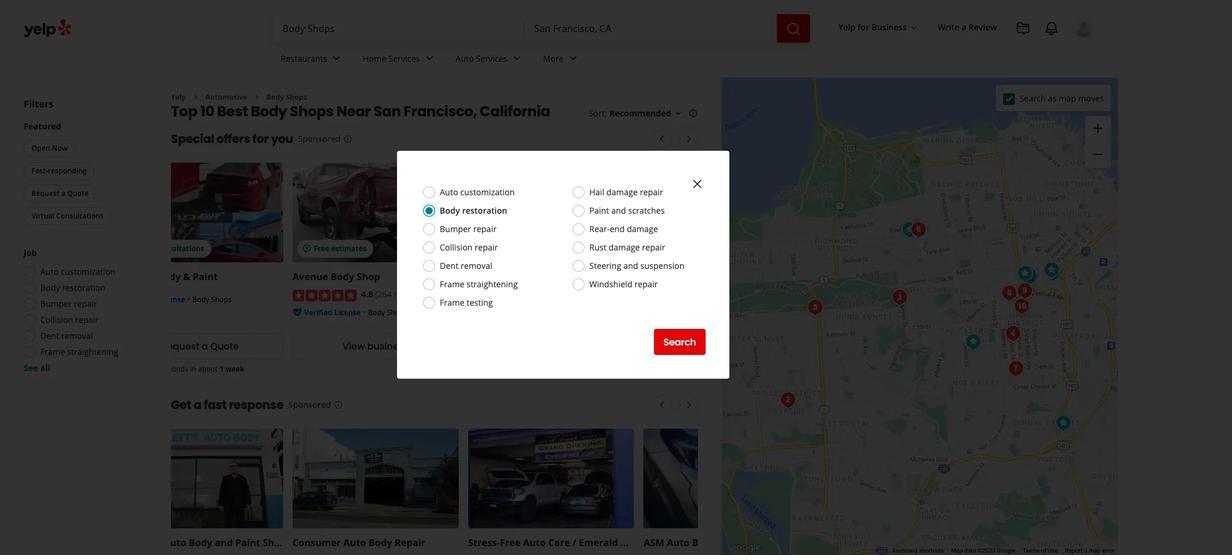 Task type: vqa. For each thing, say whether or not it's contained in the screenshot.
Job
yes



Task type: describe. For each thing, give the bounding box(es) containing it.
0 vertical spatial frame
[[440, 279, 465, 290]]

a right report
[[1085, 548, 1088, 554]]

1 vertical spatial collision
[[569, 270, 610, 284]]

san
[[374, 102, 401, 121]]

restaurants link
[[271, 43, 353, 77]]

end
[[610, 223, 625, 235]]

asm auto body & repair
[[644, 537, 759, 550]]

free estimates for body
[[314, 244, 367, 254]]

installation,
[[749, 304, 788, 314]]

0 horizontal spatial body shops
[[193, 295, 232, 305]]

windshield repair
[[590, 279, 658, 290]]

terms of use
[[1023, 548, 1059, 554]]

free for avenue body shop
[[314, 244, 330, 254]]

paint for you
[[193, 270, 218, 284]]

free left "care"
[[500, 537, 521, 550]]

zoom in image
[[1092, 121, 1106, 135]]

estimates for auto
[[507, 244, 542, 254]]

parkside paint & body shop image
[[777, 388, 801, 412]]

fast-
[[31, 166, 48, 176]]

1 reviews) from the left
[[394, 289, 426, 300]]

yelp for business button
[[834, 17, 924, 38]]

report
[[1066, 548, 1083, 554]]

2 vertical spatial and
[[215, 537, 233, 550]]

stress-
[[468, 537, 500, 550]]

reviews
[[656, 289, 682, 299]]

request for request a quote button to the right
[[161, 340, 199, 353]]

consultations
[[56, 211, 104, 221]]

shops down ld auto body & paint link
[[211, 295, 232, 305]]

write
[[938, 22, 960, 33]]

previous image for response
[[655, 398, 669, 412]]

customization inside "search" dialog
[[461, 186, 515, 198]]

tinting,
[[686, 304, 711, 314]]

towing, body shops, auto glass services
[[468, 306, 603, 316]]

earthling automotive image
[[1052, 412, 1076, 435]]

fast
[[204, 397, 227, 414]]

1 vertical spatial frame
[[440, 297, 465, 308]]

16 chevron right v2 image
[[191, 93, 201, 102]]

previous image for you
[[655, 132, 669, 146]]

and for paint
[[612, 205, 626, 216]]

and for steering
[[624, 260, 639, 271]]

24 chevron down v2 image
[[330, 51, 344, 66]]

stan carlsen body shop image
[[888, 286, 912, 309]]

view for avenue body shop
[[343, 340, 365, 353]]

request for request a quote button in the 'featured' group
[[31, 188, 59, 198]]

collision inside "search" dialog
[[440, 242, 473, 253]]

you
[[271, 131, 293, 148]]

restoration inside "search" dialog
[[462, 205, 508, 216]]

©2023
[[978, 548, 996, 554]]

see all button
[[24, 362, 50, 374]]

care
[[549, 537, 570, 550]]

map data ©2023 google
[[952, 548, 1016, 554]]

business for the preferred image
[[719, 340, 760, 353]]

1 car from the left
[[644, 304, 655, 314]]

a for write a review link
[[962, 22, 967, 33]]

carstar
[[468, 270, 511, 284]]

rear-
[[590, 223, 610, 235]]

a for request a quote button to the right
[[202, 340, 208, 353]]

auto inside "search" dialog
[[440, 186, 458, 198]]

a right get
[[194, 397, 202, 414]]

glass
[[556, 306, 574, 316]]

free estimates link for world
[[468, 163, 635, 263]]

0 horizontal spatial for
[[253, 131, 269, 148]]

16 chevron down v2 image
[[910, 23, 919, 32]]

windshield
[[590, 279, 633, 290]]

shops,
[[515, 306, 537, 316]]

job
[[24, 247, 37, 258]]

shops up 'you'
[[290, 102, 334, 121]]

verified license for verified license button to the left
[[129, 295, 185, 305]]

(264
[[375, 289, 392, 300]]

1 vertical spatial request a quote
[[161, 340, 239, 353]]

1 horizontal spatial request a quote button
[[117, 333, 283, 360]]

write a review
[[938, 22, 998, 33]]

option group containing job
[[20, 247, 147, 374]]

view business link for avenue body shop
[[293, 333, 459, 360]]

1 horizontal spatial shop
[[357, 270, 380, 284]]

see
[[24, 362, 38, 374]]

best
[[217, 102, 248, 121]]

16 info v2 image for special offers for you
[[343, 134, 353, 144]]

filters
[[24, 97, 54, 110]]

free consultations link
[[117, 163, 283, 263]]

straightening inside option group
[[67, 346, 118, 358]]

scratches
[[629, 205, 665, 216]]

1 repair from the left
[[395, 537, 426, 550]]

1 vertical spatial damage
[[627, 223, 659, 235]]

keyboard shortcuts button
[[893, 547, 945, 555]]

see all
[[24, 362, 50, 374]]

3 estimates from the left
[[683, 244, 718, 254]]

sponsored for response
[[288, 399, 331, 411]]

business categories element
[[271, 43, 1095, 77]]

world
[[539, 270, 567, 284]]

map for moves
[[1059, 92, 1077, 104]]

bartlett's
[[117, 537, 161, 550]]

bumper repair inside "search" dialog
[[440, 223, 497, 235]]

straightening inside "search" dialog
[[467, 279, 518, 290]]

use
[[1049, 548, 1059, 554]]

services for auto services
[[476, 53, 508, 64]]

damage for hail damage repair
[[607, 186, 638, 198]]

1 vertical spatial removal
[[61, 330, 93, 341]]

16 info v2 image for top 10 best body shops near san francisco, california
[[689, 109, 698, 118]]

free left the consultations
[[138, 244, 154, 254]]

consumer auto body repair link
[[293, 537, 426, 550]]

battery roadie image
[[1040, 258, 1064, 282]]

testing
[[467, 297, 493, 308]]

customization inside option group
[[61, 266, 115, 277]]

yelp for yelp for business
[[839, 22, 856, 33]]

auto services
[[456, 53, 508, 64]]

body inside "search" dialog
[[440, 205, 460, 216]]

1 vertical spatial body restoration
[[40, 282, 105, 293]]

ld
[[117, 270, 129, 284]]

steering and suspension
[[590, 260, 685, 271]]

1
[[220, 364, 224, 374]]

frame inside option group
[[40, 346, 65, 358]]

will's auto body shop image
[[907, 218, 931, 242]]

1 vertical spatial dent removal
[[40, 330, 93, 341]]

asm auto body & repair link
[[644, 537, 759, 550]]

fast-responding
[[31, 166, 87, 176]]

free for the preferred image
[[665, 244, 681, 254]]

soma collision repair image
[[1018, 265, 1042, 289]]

body inside option group
[[40, 282, 60, 293]]

terms of use link
[[1023, 548, 1059, 554]]

bartlett's auto body and paint shop
[[117, 537, 286, 550]]

map
[[952, 548, 963, 554]]

dent removal inside "search" dialog
[[440, 260, 493, 271]]

auto inside business categories element
[[456, 53, 474, 64]]

0 horizontal spatial collision repair
[[40, 314, 99, 325]]

report a map error
[[1066, 548, 1115, 554]]

free for carstar auto world collision
[[490, 244, 505, 254]]

stress-free auto care / emerald auto image
[[899, 218, 922, 242]]

0 horizontal spatial frame straightening
[[40, 346, 118, 358]]

consumer auto body repair image
[[1002, 322, 1026, 346]]

avenue body shop
[[293, 270, 380, 284]]

about
[[198, 364, 218, 374]]

zoom out image
[[1092, 147, 1106, 162]]

4.8 (264 reviews)
[[362, 289, 426, 300]]

offers
[[217, 131, 250, 148]]

1 vertical spatial bumper
[[40, 298, 72, 309]]

16 chevron right v2 image
[[252, 93, 262, 102]]

16 free estimates v2 image
[[654, 244, 663, 254]]

0 horizontal spatial license
[[159, 295, 185, 305]]

16 free estimates v2 image for avenue body shop
[[302, 244, 312, 254]]

request a quote button inside 'featured' group
[[24, 185, 96, 203]]

in
[[190, 364, 196, 374]]

shops down 4.8 (264 reviews)
[[387, 308, 407, 318]]

damage for rust damage repair
[[609, 242, 640, 253]]

/
[[573, 537, 577, 550]]

asm
[[644, 537, 665, 550]]

0 horizontal spatial auto customization
[[40, 266, 115, 277]]

16 info v2 image
[[334, 400, 343, 410]]

business for avenue body shop
[[367, 340, 409, 353]]

california
[[480, 102, 550, 121]]

fast-responding button
[[24, 162, 95, 180]]

next image
[[683, 398, 697, 412]]

near
[[337, 102, 371, 121]]

google image
[[725, 540, 764, 555]]

the
[[644, 270, 661, 284]]

24 chevron down v2 image for home services
[[423, 51, 437, 66]]

shops down restaurants
[[286, 92, 307, 102]]

restaurants
[[281, 53, 327, 64]]

24 chevron down v2 image for auto services
[[510, 51, 524, 66]]

projects image
[[1017, 21, 1031, 36]]

view business for avenue body shop
[[343, 340, 409, 353]]

suspension
[[641, 260, 685, 271]]

0 horizontal spatial shop
[[263, 537, 286, 550]]

steering
[[590, 260, 622, 271]]

bumper inside "search" dialog
[[440, 223, 471, 235]]

2 reviews) from the left
[[570, 289, 602, 300]]

4.8
[[362, 289, 373, 300]]

1 horizontal spatial body shops
[[266, 92, 307, 102]]

special offers for you
[[171, 131, 293, 148]]

rust damage repair
[[590, 242, 666, 253]]

hail
[[590, 186, 605, 198]]

response
[[229, 397, 284, 414]]

terms
[[1023, 548, 1040, 554]]

0 horizontal spatial bumper repair
[[40, 298, 97, 309]]

moves
[[1079, 92, 1105, 104]]

2 horizontal spatial body shops
[[368, 308, 407, 318]]

carstar sunset auto reconstruction image
[[804, 296, 828, 319]]

4.3 star rating image
[[468, 290, 532, 302]]

stan carlsen body shop image
[[888, 286, 912, 309]]

avenue
[[293, 270, 328, 284]]

report a map error link
[[1066, 548, 1115, 554]]

avenue body shop image
[[1014, 279, 1037, 303]]

3 free estimates link from the left
[[644, 163, 810, 263]]

free estimates link for shop
[[293, 163, 459, 263]]

estimates for body
[[331, 244, 367, 254]]

& for paint
[[183, 270, 190, 284]]



Task type: locate. For each thing, give the bounding box(es) containing it.
2 estimates from the left
[[507, 244, 542, 254]]

0 vertical spatial verified
[[129, 295, 157, 305]]

body shops link
[[266, 92, 307, 102]]

ld auto body & paint
[[117, 270, 218, 284]]

auto services link
[[446, 43, 534, 77]]

1 vertical spatial verified license
[[305, 308, 361, 318]]

damage down scratches
[[627, 223, 659, 235]]

license down 4.8 star rating image
[[334, 308, 361, 318]]

0 horizontal spatial view
[[343, 340, 365, 353]]

1 horizontal spatial car
[[712, 304, 724, 314]]

0 vertical spatial and
[[612, 205, 626, 216]]

shop up 4.8
[[357, 270, 380, 284]]

1 horizontal spatial view business
[[694, 340, 760, 353]]

free up avenue on the left of the page
[[314, 244, 330, 254]]

frame up frame testing
[[440, 279, 465, 290]]

paint inside "search" dialog
[[590, 205, 609, 216]]

a down fast-responding button at top
[[61, 188, 65, 198]]

close image
[[691, 177, 705, 191]]

rear-end damage
[[590, 223, 659, 235]]

map right as
[[1059, 92, 1077, 104]]

verified license button down ld auto body & paint
[[129, 294, 185, 305]]

window
[[657, 304, 684, 314]]

24 chevron down v2 image right more
[[566, 51, 581, 66]]

frame straightening inside "search" dialog
[[440, 279, 518, 290]]

24 chevron down v2 image inside 'auto services' link
[[510, 51, 524, 66]]

1 previous image from the top
[[655, 132, 669, 146]]

sponsored for you
[[298, 133, 341, 145]]

yelp
[[839, 22, 856, 33], [171, 92, 186, 102]]

1 horizontal spatial 24 chevron down v2 image
[[510, 51, 524, 66]]

frame left testing
[[440, 297, 465, 308]]

0 vertical spatial verified license button
[[129, 294, 185, 305]]

verified license button down 4.8 star rating image
[[305, 306, 361, 318]]

24 chevron down v2 image inside the home services link
[[423, 51, 437, 66]]

search as map moves
[[1020, 92, 1105, 104]]

collision inside option group
[[40, 314, 73, 325]]

frame straightening up testing
[[440, 279, 518, 290]]

verified license down ld auto body & paint
[[129, 295, 185, 305]]

1 horizontal spatial for
[[858, 22, 870, 33]]

yelp left 16 chevron right v2 icon
[[171, 92, 186, 102]]

featured
[[24, 121, 61, 132]]

search dialog
[[0, 0, 1233, 555]]

1 view from the left
[[343, 340, 365, 353]]

dent up frame testing
[[440, 260, 459, 271]]

google
[[998, 548, 1016, 554]]

european collision center image
[[1014, 262, 1037, 286]]

2 previous image from the top
[[655, 398, 669, 412]]

consumer
[[293, 537, 341, 550]]

quote up consultations
[[67, 188, 89, 198]]

user actions element
[[829, 15, 1112, 88]]

a inside 'featured' group
[[61, 188, 65, 198]]

estimates up the preferred image 'link'
[[683, 244, 718, 254]]

search for search as map moves
[[1020, 92, 1047, 104]]

2 vertical spatial frame
[[40, 346, 65, 358]]

shops inside the preferred image no reviews car window tinting, car stereo installation, body shops
[[644, 314, 664, 324]]

1 24 chevron down v2 image from the left
[[423, 51, 437, 66]]

1 vertical spatial quote
[[210, 340, 239, 353]]

license
[[159, 295, 185, 305], [334, 308, 361, 318]]

search down "window"
[[664, 335, 697, 349]]

0 vertical spatial dent removal
[[440, 260, 493, 271]]

1 vertical spatial license
[[334, 308, 361, 318]]

16 info v2 image
[[689, 109, 698, 118], [343, 134, 353, 144]]

previous image left next icon
[[655, 398, 669, 412]]

2 repair from the left
[[728, 537, 759, 550]]

map region
[[673, 60, 1129, 555]]

1 vertical spatial auto customization
[[40, 266, 115, 277]]

16 free estimates v2 image up carstar on the left of the page
[[478, 244, 487, 254]]

towing,
[[468, 306, 494, 316]]

estimates
[[331, 244, 367, 254], [507, 244, 542, 254], [683, 244, 718, 254]]

24 chevron down v2 image for more
[[566, 51, 581, 66]]

16 info v2 image up next image
[[689, 109, 698, 118]]

restoration
[[462, 205, 508, 216], [62, 282, 105, 293]]

0 vertical spatial body restoration
[[440, 205, 508, 216]]

no
[[644, 289, 654, 299]]

frame testing
[[440, 297, 493, 308]]

services up california
[[476, 53, 508, 64]]

1 horizontal spatial restoration
[[462, 205, 508, 216]]

2 horizontal spatial estimates
[[683, 244, 718, 254]]

body restoration inside "search" dialog
[[440, 205, 508, 216]]

as
[[1049, 92, 1057, 104]]

shop left consumer
[[263, 537, 286, 550]]

quote for request a quote button to the right
[[210, 340, 239, 353]]

1 horizontal spatial customization
[[461, 186, 515, 198]]

the grateful dent image
[[962, 330, 986, 354]]

reviews)
[[394, 289, 426, 300], [570, 289, 602, 300]]

responding
[[48, 166, 87, 176]]

dent removal up frame testing
[[440, 260, 493, 271]]

1 16 free estimates v2 image from the left
[[302, 244, 312, 254]]

body shops right 16 chevron right v2 image
[[266, 92, 307, 102]]

request inside 'featured' group
[[31, 188, 59, 198]]

sponsored left 16 info v2 icon
[[288, 399, 331, 411]]

request a quote button up responds in about 1 week
[[117, 333, 283, 360]]

paint
[[590, 205, 609, 216], [193, 270, 218, 284], [235, 537, 260, 550]]

paint and scratches
[[590, 205, 665, 216]]

1 vertical spatial paint
[[193, 270, 218, 284]]

2 business from the left
[[719, 340, 760, 353]]

option group
[[20, 247, 147, 374]]

view business link down stereo
[[644, 333, 810, 360]]

free right 16 free estimates v2 icon
[[665, 244, 681, 254]]

0 horizontal spatial bumper
[[40, 298, 72, 309]]

2 vertical spatial body shops
[[368, 308, 407, 318]]

yelp for yelp link
[[171, 92, 186, 102]]

2 view from the left
[[694, 340, 716, 353]]

0 horizontal spatial car
[[644, 304, 655, 314]]

carstar auto world collision link
[[468, 270, 610, 284]]

verified down 4.8 star rating image
[[305, 308, 332, 318]]

rust
[[590, 242, 607, 253]]

reviews) right (143
[[570, 289, 602, 300]]

dent up 'all'
[[40, 330, 59, 341]]

shops
[[286, 92, 307, 102], [290, 102, 334, 121], [211, 295, 232, 305], [387, 308, 407, 318], [644, 314, 664, 324]]

license down ld auto body & paint link
[[159, 295, 185, 305]]

0 vertical spatial sponsored
[[298, 133, 341, 145]]

frame straightening
[[440, 279, 518, 290], [40, 346, 118, 358]]

1 horizontal spatial repair
[[728, 537, 759, 550]]

3 free estimates from the left
[[665, 244, 718, 254]]

16 free estimates v2 image up avenue on the left of the page
[[302, 244, 312, 254]]

search
[[1020, 92, 1047, 104], [664, 335, 697, 349]]

1 horizontal spatial quote
[[210, 340, 239, 353]]

business
[[367, 340, 409, 353], [719, 340, 760, 353]]

1 horizontal spatial &
[[719, 537, 726, 550]]

view business link for the preferred image
[[644, 333, 810, 360]]

stress-free auto care / emerald auto link
[[468, 537, 644, 550]]

ld auto body & paint link
[[117, 270, 218, 284]]

pacific collision care image
[[1005, 357, 1029, 381]]

24 chevron down v2 image right the home services
[[423, 51, 437, 66]]

0 horizontal spatial request a quote button
[[24, 185, 96, 203]]

1 view business from the left
[[343, 340, 409, 353]]

1 horizontal spatial frame straightening
[[440, 279, 518, 290]]

home services
[[363, 53, 420, 64]]

collision up (143 reviews)
[[569, 270, 610, 284]]

body shops down ld auto body & paint link
[[193, 295, 232, 305]]

quote inside 'featured' group
[[67, 188, 89, 198]]

0 horizontal spatial view business link
[[293, 333, 459, 360]]

1 vertical spatial yelp
[[171, 92, 186, 102]]

1 horizontal spatial free estimates
[[490, 244, 542, 254]]

2 horizontal spatial collision
[[569, 270, 610, 284]]

0 horizontal spatial removal
[[61, 330, 93, 341]]

auto
[[456, 53, 474, 64], [440, 186, 458, 198], [40, 266, 59, 277], [132, 270, 155, 284], [513, 270, 536, 284], [539, 306, 554, 316], [164, 537, 186, 550], [344, 537, 366, 550], [523, 537, 546, 550], [621, 537, 644, 550], [667, 537, 690, 550]]

map for error
[[1090, 548, 1101, 554]]

0 vertical spatial collision
[[440, 242, 473, 253]]

shop
[[357, 270, 380, 284], [263, 537, 286, 550]]

frame up 'all'
[[40, 346, 65, 358]]

auto customization inside "search" dialog
[[440, 186, 515, 198]]

24 chevron down v2 image
[[423, 51, 437, 66], [510, 51, 524, 66], [566, 51, 581, 66]]

search left as
[[1020, 92, 1047, 104]]

1 horizontal spatial search
[[1020, 92, 1047, 104]]

image
[[712, 270, 741, 284]]

24 chevron down v2 image inside more link
[[566, 51, 581, 66]]

0 horizontal spatial straightening
[[67, 346, 118, 358]]

view business down (264
[[343, 340, 409, 353]]

more link
[[534, 43, 590, 77]]

stereo
[[726, 304, 747, 314]]

view down 4.8
[[343, 340, 365, 353]]

1 horizontal spatial dent
[[440, 260, 459, 271]]

next image
[[683, 132, 697, 146]]

0 horizontal spatial verified license button
[[129, 294, 185, 305]]

0 vertical spatial verified license
[[129, 295, 185, 305]]

search inside button
[[664, 335, 697, 349]]

None search field
[[273, 14, 813, 43]]

sponsored right 'you'
[[298, 133, 341, 145]]

estimates up carstar auto world collision
[[507, 244, 542, 254]]

2 car from the left
[[712, 304, 724, 314]]

2 24 chevron down v2 image from the left
[[510, 51, 524, 66]]

damage down rear-end damage on the top
[[609, 242, 640, 253]]

verified license for bottom verified license button
[[305, 308, 361, 318]]

0 vertical spatial quote
[[67, 188, 89, 198]]

review
[[969, 22, 998, 33]]

1 vertical spatial verified license button
[[305, 306, 361, 318]]

1 vertical spatial sponsored
[[288, 399, 331, 411]]

keyboard
[[893, 548, 918, 554]]

1 horizontal spatial request
[[161, 340, 199, 353]]

services
[[389, 53, 420, 64], [476, 53, 508, 64], [576, 306, 603, 316]]

0 vertical spatial 16 info v2 image
[[689, 109, 698, 118]]

2 vertical spatial damage
[[609, 242, 640, 253]]

1 free estimates from the left
[[314, 244, 367, 254]]

shops down no
[[644, 314, 664, 324]]

2 vertical spatial paint
[[235, 537, 260, 550]]

verified license down 4.8 star rating image
[[305, 308, 361, 318]]

more
[[543, 53, 564, 64]]

automotive link
[[205, 92, 247, 102]]

0 vertical spatial straightening
[[467, 279, 518, 290]]

free estimates up avenue body shop link
[[314, 244, 367, 254]]

west wind automotive image
[[998, 281, 1022, 305]]

a up the about
[[202, 340, 208, 353]]

quote up 1
[[210, 340, 239, 353]]

16 info v2 image down near
[[343, 134, 353, 144]]

1 horizontal spatial business
[[719, 340, 760, 353]]

0 horizontal spatial free estimates link
[[293, 163, 459, 263]]

0 vertical spatial removal
[[461, 260, 493, 271]]

consumer auto body repair
[[293, 537, 426, 550]]

request up virtual
[[31, 188, 59, 198]]

0 horizontal spatial repair
[[395, 537, 426, 550]]

view business down stereo
[[694, 340, 760, 353]]

2 free estimates from the left
[[490, 244, 542, 254]]

virtual consultations
[[31, 211, 104, 221]]

damage up paint and scratches
[[607, 186, 638, 198]]

10
[[200, 102, 214, 121]]

request a quote down fast-responding button at top
[[31, 188, 89, 198]]

(143
[[551, 289, 568, 300]]

1 vertical spatial collision repair
[[40, 314, 99, 325]]

2 view business link from the left
[[644, 333, 810, 360]]

car left stereo
[[712, 304, 724, 314]]

0 horizontal spatial request
[[31, 188, 59, 198]]

2 16 free estimates v2 image from the left
[[478, 244, 487, 254]]

verified for verified license button to the left
[[129, 295, 157, 305]]

0 vertical spatial frame straightening
[[440, 279, 518, 290]]

paint for response
[[235, 537, 260, 550]]

a inside write a review link
[[962, 22, 967, 33]]

error
[[1103, 548, 1115, 554]]

for left the business
[[858, 22, 870, 33]]

body inside the preferred image no reviews car window tinting, car stereo installation, body shops
[[790, 304, 806, 314]]

estimates up avenue body shop link
[[331, 244, 367, 254]]

map left error
[[1090, 548, 1101, 554]]

16 free estimates v2 image for carstar auto world collision
[[478, 244, 487, 254]]

request a quote button down fast-responding button at top
[[24, 185, 96, 203]]

request up responds
[[161, 340, 199, 353]]

0 horizontal spatial reviews)
[[394, 289, 426, 300]]

1 horizontal spatial free estimates link
[[468, 163, 635, 263]]

collision repair inside "search" dialog
[[440, 242, 498, 253]]

business
[[872, 22, 907, 33]]

verified for bottom verified license button
[[305, 308, 332, 318]]

view down tinting,
[[694, 340, 716, 353]]

1 vertical spatial shop
[[263, 537, 286, 550]]

0 horizontal spatial restoration
[[62, 282, 105, 293]]

16 verified v2 image
[[293, 307, 302, 317]]

bumper repair
[[440, 223, 497, 235], [40, 298, 97, 309]]

1 business from the left
[[367, 340, 409, 353]]

0 horizontal spatial services
[[389, 53, 420, 64]]

1 horizontal spatial 16 info v2 image
[[689, 109, 698, 118]]

removal inside "search" dialog
[[461, 260, 493, 271]]

data
[[965, 548, 977, 554]]

1 vertical spatial verified
[[305, 308, 332, 318]]

view business link down (264
[[293, 333, 459, 360]]

dent removal up 'all'
[[40, 330, 93, 341]]

free up carstar on the left of the page
[[490, 244, 505, 254]]

& for repair
[[719, 537, 726, 550]]

yelp for business
[[839, 22, 907, 33]]

view for the preferred image
[[694, 340, 716, 353]]

services down (143 reviews)
[[576, 306, 603, 316]]

1 horizontal spatial view
[[694, 340, 716, 353]]

dent
[[440, 260, 459, 271], [40, 330, 59, 341]]

1 estimates from the left
[[331, 244, 367, 254]]

1 vertical spatial and
[[624, 260, 639, 271]]

map
[[1059, 92, 1077, 104], [1090, 548, 1101, 554]]

request a quote inside 'featured' group
[[31, 188, 89, 198]]

body shops down (264
[[368, 308, 407, 318]]

consumer auto body repair image
[[1002, 322, 1026, 346]]

free estimates up carstar auto world collision
[[490, 244, 542, 254]]

avenue body shop image
[[1014, 279, 1037, 303]]

collision up 'all'
[[40, 314, 73, 325]]

frame straightening up 'all'
[[40, 346, 118, 358]]

1 horizontal spatial view business link
[[644, 333, 810, 360]]

16 free estimates v2 image
[[302, 244, 312, 254], [478, 244, 487, 254]]

collision up carstar on the left of the page
[[440, 242, 473, 253]]

1 horizontal spatial removal
[[461, 260, 493, 271]]

for left 'you'
[[253, 131, 269, 148]]

1 vertical spatial search
[[664, 335, 697, 349]]

0 horizontal spatial 16 free estimates v2 image
[[302, 244, 312, 254]]

write a review link
[[934, 17, 1002, 38]]

collision repair up 'all'
[[40, 314, 99, 325]]

and
[[612, 205, 626, 216], [624, 260, 639, 271], [215, 537, 233, 550]]

4.8 star rating image
[[293, 290, 357, 302]]

open
[[31, 143, 50, 153]]

get
[[171, 397, 192, 414]]

1 vertical spatial 16 info v2 image
[[343, 134, 353, 144]]

featured group
[[21, 121, 147, 227]]

auto customization
[[440, 186, 515, 198], [40, 266, 115, 277]]

top
[[171, 102, 198, 121]]

car down no
[[644, 304, 655, 314]]

carstar auto world collision
[[468, 270, 610, 284]]

previous image
[[655, 132, 669, 146], [655, 398, 669, 412]]

reviews) right (264
[[394, 289, 426, 300]]

group
[[1086, 116, 1112, 168]]

1 horizontal spatial dent removal
[[440, 260, 493, 271]]

view
[[343, 340, 365, 353], [694, 340, 716, 353]]

a right write
[[962, 22, 967, 33]]

for inside button
[[858, 22, 870, 33]]

body shops
[[266, 92, 307, 102], [193, 295, 232, 305], [368, 308, 407, 318]]

search image
[[787, 22, 801, 36]]

emerald
[[579, 537, 618, 550]]

services right home
[[389, 53, 420, 64]]

1 vertical spatial &
[[719, 537, 726, 550]]

collision repair up carstar on the left of the page
[[440, 242, 498, 253]]

2 free estimates link from the left
[[468, 163, 635, 263]]

1 horizontal spatial request a quote
[[161, 340, 239, 353]]

international sport motors image
[[1042, 261, 1065, 285]]

request
[[31, 188, 59, 198], [161, 340, 199, 353]]

1 free estimates link from the left
[[293, 163, 459, 263]]

0 vertical spatial shop
[[357, 270, 380, 284]]

1 vertical spatial straightening
[[67, 346, 118, 358]]

0 vertical spatial body shops
[[266, 92, 307, 102]]

1 horizontal spatial auto customization
[[440, 186, 515, 198]]

business down (264
[[367, 340, 409, 353]]

request a quote up responds in about 1 week
[[161, 340, 239, 353]]

0 horizontal spatial business
[[367, 340, 409, 353]]

0 horizontal spatial yelp
[[171, 92, 186, 102]]

domport auto body image
[[1011, 295, 1035, 318], [1011, 295, 1035, 318]]

2 view business from the left
[[694, 340, 760, 353]]

stress-free auto care / emerald auto
[[468, 537, 644, 550]]

collision
[[440, 242, 473, 253], [569, 270, 610, 284], [40, 314, 73, 325]]

a for request a quote button in the 'featured' group
[[61, 188, 65, 198]]

0 horizontal spatial 16 info v2 image
[[343, 134, 353, 144]]

straightening
[[467, 279, 518, 290], [67, 346, 118, 358]]

search for search
[[664, 335, 697, 349]]

0 horizontal spatial search
[[664, 335, 697, 349]]

1 horizontal spatial collision
[[440, 242, 473, 253]]

24 chevron down v2 image right auto services
[[510, 51, 524, 66]]

view business for the preferred image
[[694, 340, 760, 353]]

yelp inside button
[[839, 22, 856, 33]]

free estimates for auto
[[490, 244, 542, 254]]

previous image left next image
[[655, 132, 669, 146]]

dent inside "search" dialog
[[440, 260, 459, 271]]

shortcuts
[[919, 548, 945, 554]]

open now
[[31, 143, 68, 153]]

services for home services
[[389, 53, 420, 64]]

top 10 best body shops near san francisco, california
[[171, 102, 550, 121]]

open now button
[[24, 140, 75, 157]]

dent removal
[[440, 260, 493, 271], [40, 330, 93, 341]]

0 vertical spatial &
[[183, 270, 190, 284]]

3 24 chevron down v2 image from the left
[[566, 51, 581, 66]]

2 horizontal spatial paint
[[590, 205, 609, 216]]

1 vertical spatial restoration
[[62, 282, 105, 293]]

1 vertical spatial previous image
[[655, 398, 669, 412]]

notifications image
[[1045, 21, 1059, 36]]

0 horizontal spatial collision
[[40, 314, 73, 325]]

hail damage repair
[[590, 186, 664, 198]]

get a fast response
[[171, 397, 284, 414]]

2 horizontal spatial services
[[576, 306, 603, 316]]

free estimates up the preferred image 'link'
[[665, 244, 718, 254]]

0 horizontal spatial dent
[[40, 330, 59, 341]]

verified down ld
[[129, 295, 157, 305]]

0 vertical spatial bumper
[[440, 223, 471, 235]]

business down stereo
[[719, 340, 760, 353]]

free consultations
[[138, 244, 204, 254]]

keyboard shortcuts
[[893, 548, 945, 554]]

0 vertical spatial previous image
[[655, 132, 669, 146]]

all
[[40, 362, 50, 374]]

1 view business link from the left
[[293, 333, 459, 360]]

quote for request a quote button in the 'featured' group
[[67, 188, 89, 198]]

virtual consultations button
[[24, 207, 111, 225]]

sort:
[[589, 108, 607, 119]]

yelp left the business
[[839, 22, 856, 33]]



